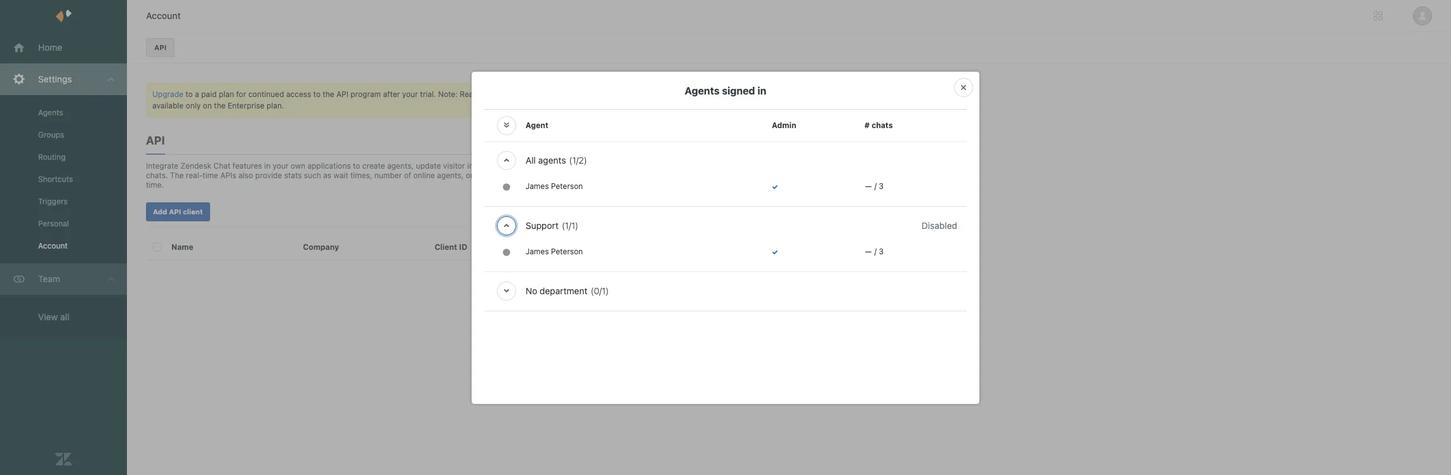 Task type: vqa. For each thing, say whether or not it's contained in the screenshot.
Conversations integrations
no



Task type: locate. For each thing, give the bounding box(es) containing it.
2 horizontal spatial )
[[606, 285, 609, 296]]

0 vertical spatial (
[[569, 155, 573, 165]]

0 vertical spatial )
[[584, 155, 587, 165]]

api inside if zendesk believes that you have or attempted to violate any term, condition, or the spirit of these policies or agreements, your right to access and use the api may be temporarily or permanently revoked.
[[668, 339, 680, 348]]

2 3 from the top
[[879, 247, 884, 256]]

your inside if zendesk believes that you have or attempted to violate any term, condition, or the spirit of these policies or agreements, your right to access and use the api may be temporarily or permanently revoked.
[[644, 327, 660, 337]]

zendesk products image
[[1374, 11, 1383, 20]]

and left other
[[674, 148, 687, 158]]

view
[[38, 312, 58, 323]]

2 peterson from the top
[[551, 247, 583, 256]]

apis left 'also'
[[220, 171, 236, 180]]

1 vertical spatial ●
[[503, 247, 511, 258]]

revoked.
[[597, 361, 628, 371]]

2 / from the top
[[875, 247, 877, 256]]

james
[[526, 181, 549, 191], [526, 247, 549, 256]]

james peterson down all agents ( 1/2 )
[[526, 181, 583, 191]]

time.
[[146, 180, 164, 190]]

― for 1/2
[[865, 181, 873, 191]]

0 vertical spatial peterson
[[551, 181, 583, 191]]

0/1
[[594, 285, 606, 296]]

)
[[584, 155, 587, 165], [575, 220, 579, 231], [606, 285, 609, 296]]

integrate zendesk chat features in your own applications to create agents, update visitor information, or delete chats. the real-time apis also provide stats such as wait times, number of online agents, or chat duration in real- time.
[[146, 161, 551, 190]]

on down paid in the top of the page
[[203, 101, 212, 111]]

access up conditioned
[[646, 114, 671, 123]]

1 vertical spatial zendesk
[[604, 281, 635, 291]]

in right features at the left top of page
[[264, 161, 271, 171]]

on inside your use and access to the api is expressly conditioned on your compliance with the policies, restrictions, and other provisions related to the api set forth in our
[[686, 125, 695, 135]]

1/1
[[565, 220, 575, 231]]

( left if
[[591, 285, 594, 296]]

●
[[503, 182, 511, 192], [503, 247, 511, 258]]

or up right
[[678, 316, 686, 325]]

0 vertical spatial ―
[[865, 181, 873, 191]]

( right support
[[562, 220, 565, 231]]

0 vertical spatial ●
[[503, 182, 511, 192]]

zendesk up have
[[604, 281, 635, 291]]

agents up the groups
[[38, 108, 63, 117]]

delete
[[522, 161, 545, 171]]

add api client
[[153, 208, 203, 216]]

( for agents
[[569, 155, 573, 165]]

of left online
[[404, 171, 411, 180]]

after
[[383, 90, 400, 99]]

―
[[865, 181, 873, 191], [865, 247, 873, 256]]

0 horizontal spatial real-
[[186, 171, 203, 180]]

may
[[682, 339, 697, 348]]

1 vertical spatial ―
[[865, 247, 873, 256]]

of inside if zendesk believes that you have or attempted to violate any term, condition, or the spirit of these policies or agreements, your right to access and use the api may be temporarily or permanently revoked.
[[617, 316, 624, 325]]

use down these
[[640, 339, 652, 348]]

0 horizontal spatial time
[[203, 171, 218, 180]]

stats
[[284, 171, 302, 180]]

to left 'program'
[[313, 90, 321, 99]]

1 vertical spatial peterson
[[551, 247, 583, 256]]

to left create at left top
[[353, 161, 360, 171]]

add
[[153, 208, 167, 216]]

1 horizontal spatial apis
[[497, 90, 513, 99]]

0 vertical spatial time
[[479, 90, 494, 99]]

0 vertical spatial agents
[[685, 85, 720, 96]]

2 horizontal spatial access
[[646, 114, 671, 123]]

that
[[669, 281, 683, 291]]

a
[[195, 90, 199, 99]]

0 horizontal spatial zendesk
[[181, 161, 211, 171]]

0 vertical spatial james peterson
[[526, 181, 583, 191]]

1 vertical spatial james
[[526, 247, 549, 256]]

2 ― / 3 from the top
[[865, 247, 884, 256]]

2 ― from the top
[[865, 247, 873, 256]]

james down support
[[526, 247, 549, 256]]

to down that
[[665, 293, 672, 302]]

apis
[[497, 90, 513, 99], [220, 171, 236, 180]]

1 horizontal spatial on
[[686, 125, 695, 135]]

1 vertical spatial use
[[640, 339, 652, 348]]

james peterson down support ( 1/1 )
[[526, 247, 583, 256]]

chat
[[214, 161, 231, 171]]

or
[[513, 161, 520, 171], [466, 171, 473, 180], [616, 293, 623, 302], [671, 304, 678, 314], [678, 316, 686, 325], [640, 350, 647, 359]]

1 horizontal spatial agents,
[[437, 171, 464, 180]]

real- down "agents"
[[534, 171, 551, 180]]

1 ― from the top
[[865, 181, 873, 191]]

department
[[540, 285, 588, 296]]

1 3 from the top
[[879, 181, 884, 191]]

agents
[[685, 85, 720, 96], [38, 108, 63, 117]]

0 vertical spatial 3
[[879, 181, 884, 191]]

api up permanently
[[668, 339, 680, 348]]

to
[[186, 90, 193, 99], [313, 90, 321, 99], [673, 114, 680, 123], [663, 159, 670, 169], [353, 161, 360, 171], [665, 293, 672, 302], [681, 327, 688, 337]]

● right id
[[503, 247, 511, 258]]

the down "plan"
[[214, 101, 226, 111]]

/ for 1/1
[[875, 247, 877, 256]]

in down all
[[525, 171, 532, 180]]

2 vertical spatial and
[[624, 339, 637, 348]]

be
[[699, 339, 708, 348]]

0 horizontal spatial agents
[[38, 108, 63, 117]]

2 james from the top
[[526, 247, 549, 256]]

api up 'upgrade' link
[[154, 43, 167, 51]]

1 vertical spatial time
[[203, 171, 218, 180]]

all agents ( 1/2 )
[[526, 155, 587, 165]]

1 horizontal spatial (
[[569, 155, 573, 165]]

0 vertical spatial use
[[615, 114, 628, 123]]

agents,
[[387, 161, 414, 171], [437, 171, 464, 180]]

in
[[758, 85, 767, 96], [264, 161, 271, 171], [525, 171, 532, 180], [616, 171, 623, 180]]

0 vertical spatial on
[[203, 101, 212, 111]]

― / 3 for 1/2
[[865, 181, 884, 191]]

your down policies in the left bottom of the page
[[644, 327, 660, 337]]

plan.
[[267, 101, 284, 111]]

account down the personal
[[38, 241, 68, 251]]

policies,
[[597, 148, 627, 158]]

api right add
[[169, 208, 181, 216]]

1 ● from the top
[[503, 182, 511, 192]]

0 horizontal spatial agents,
[[387, 161, 414, 171]]

zendesk inside integrate zendesk chat features in your own applications to create agents, update visitor information, or delete chats. the real-time apis also provide stats such as wait times, number of online agents, or chat duration in real- time.
[[181, 161, 211, 171]]

triggers
[[38, 197, 68, 206]]

1 horizontal spatial of
[[617, 316, 624, 325]]

to a paid plan for continued access to the api program after your trial. note: real-time apis are available only on the enterprise plan.
[[152, 90, 526, 111]]

1 vertical spatial ― / 3
[[865, 247, 884, 256]]

term,
[[612, 304, 631, 314]]

1 vertical spatial access
[[646, 114, 671, 123]]

plan
[[219, 90, 234, 99]]

routing
[[38, 152, 66, 162]]

0 vertical spatial of
[[404, 171, 411, 180]]

access
[[286, 90, 311, 99], [646, 114, 671, 123], [597, 339, 622, 348]]

1 vertical spatial 3
[[879, 247, 884, 256]]

2 ● from the top
[[503, 247, 511, 258]]

0 horizontal spatial on
[[203, 101, 212, 111]]

your left trial.
[[402, 90, 418, 99]]

only
[[186, 101, 201, 111]]

agents for agents
[[38, 108, 63, 117]]

if
[[597, 281, 602, 291]]

1 horizontal spatial real-
[[534, 171, 551, 180]]

information,
[[467, 161, 511, 171]]

or right temporarily
[[640, 350, 647, 359]]

agents, right create at left top
[[387, 161, 414, 171]]

peterson
[[551, 181, 583, 191], [551, 247, 583, 256]]

api inside the to a paid plan for continued access to the api program after your trial. note: real-time apis are available only on the enterprise plan.
[[337, 90, 349, 99]]

use up the expressly
[[615, 114, 628, 123]]

peterson down all agents ( 1/2 )
[[551, 181, 583, 191]]

apis left are
[[497, 90, 513, 99]]

in right signed
[[758, 85, 767, 96]]

is
[[597, 125, 603, 135]]

time
[[479, 90, 494, 99], [203, 171, 218, 180]]

of
[[404, 171, 411, 180], [617, 316, 624, 325]]

2 vertical spatial access
[[597, 339, 622, 348]]

1 horizontal spatial access
[[597, 339, 622, 348]]

1 horizontal spatial agents
[[685, 85, 720, 96]]

1 james from the top
[[526, 181, 549, 191]]

1 vertical spatial on
[[686, 125, 695, 135]]

use inside your use and access to the api is expressly conditioned on your compliance with the policies, restrictions, and other provisions related to the api set forth in our
[[615, 114, 628, 123]]

zendesk left chat
[[181, 161, 211, 171]]

james peterson
[[526, 181, 583, 191], [526, 247, 583, 256]]

your left own
[[273, 161, 289, 171]]

available
[[152, 101, 184, 111]]

james for all agents
[[526, 181, 549, 191]]

1 vertical spatial (
[[562, 220, 565, 231]]

● down 'duration'
[[503, 182, 511, 192]]

on up other
[[686, 125, 695, 135]]

peterson down 1/1
[[551, 247, 583, 256]]

update
[[416, 161, 441, 171]]

1 vertical spatial of
[[617, 316, 624, 325]]

on
[[203, 101, 212, 111], [686, 125, 695, 135]]

0 vertical spatial james
[[526, 181, 549, 191]]

you
[[685, 281, 698, 291]]

client
[[183, 208, 203, 216]]

client
[[435, 242, 457, 252]]

2 vertical spatial (
[[591, 285, 594, 296]]

api inside button
[[154, 43, 167, 51]]

1 peterson from the top
[[551, 181, 583, 191]]

of down the term,
[[617, 316, 624, 325]]

use
[[615, 114, 628, 123], [640, 339, 652, 348]]

time right the
[[203, 171, 218, 180]]

api left 'program'
[[337, 90, 349, 99]]

1 horizontal spatial use
[[640, 339, 652, 348]]

agents, right online
[[437, 171, 464, 180]]

believes
[[637, 281, 666, 291]]

api up integrate
[[146, 134, 165, 147]]

all
[[526, 155, 536, 165]]

1 horizontal spatial zendesk
[[604, 281, 635, 291]]

policies
[[649, 316, 676, 325]]

1 vertical spatial james peterson
[[526, 247, 583, 256]]

your down is
[[597, 137, 613, 146]]

and inside if zendesk believes that you have or attempted to violate any term, condition, or the spirit of these policies or agreements, your right to access and use the api may be temporarily or permanently revoked.
[[624, 339, 637, 348]]

or left chat
[[466, 171, 473, 180]]

1 horizontal spatial time
[[479, 90, 494, 99]]

the
[[323, 90, 334, 99], [214, 101, 226, 111], [682, 114, 694, 123], [675, 137, 687, 146], [672, 159, 684, 169], [680, 304, 692, 314], [655, 339, 666, 348]]

access inside your use and access to the api is expressly conditioned on your compliance with the policies, restrictions, and other provisions related to the api set forth in our
[[646, 114, 671, 123]]

0 horizontal spatial of
[[404, 171, 411, 180]]

and down "agreements,"
[[624, 339, 637, 348]]

0 vertical spatial account
[[146, 10, 181, 21]]

real- right the
[[186, 171, 203, 180]]

0 vertical spatial and
[[630, 114, 644, 123]]

provisions
[[597, 159, 634, 169]]

1 vertical spatial /
[[875, 247, 877, 256]]

access right continued at left
[[286, 90, 311, 99]]

0 vertical spatial access
[[286, 90, 311, 99]]

1 horizontal spatial )
[[584, 155, 587, 165]]

to right related
[[663, 159, 670, 169]]

1 vertical spatial agents
[[38, 108, 63, 117]]

and up the expressly
[[630, 114, 644, 123]]

3 for 1/1
[[879, 247, 884, 256]]

) left "policies,"
[[584, 155, 587, 165]]

agent
[[526, 120, 549, 130]]

expressly
[[605, 125, 639, 135]]

your inside your use and access to the api is expressly conditioned on your compliance with the policies, restrictions, and other provisions related to the api set forth in our
[[597, 137, 613, 146]]

0 horizontal spatial access
[[286, 90, 311, 99]]

access up temporarily
[[597, 339, 622, 348]]

account up api button
[[146, 10, 181, 21]]

/
[[875, 181, 877, 191], [875, 247, 877, 256]]

agents for agents signed in
[[685, 85, 720, 96]]

0 vertical spatial zendesk
[[181, 161, 211, 171]]

0 horizontal spatial apis
[[220, 171, 236, 180]]

1 ― / 3 from the top
[[865, 181, 884, 191]]

id
[[459, 242, 468, 252]]

1 james peterson from the top
[[526, 181, 583, 191]]

1 vertical spatial apis
[[220, 171, 236, 180]]

and
[[630, 114, 644, 123], [674, 148, 687, 158], [624, 339, 637, 348]]

agents left signed
[[685, 85, 720, 96]]

in left 'our'
[[616, 171, 623, 180]]

or down violate
[[671, 304, 678, 314]]

0 horizontal spatial use
[[615, 114, 628, 123]]

zendesk inside if zendesk believes that you have or attempted to violate any term, condition, or the spirit of these policies or agreements, your right to access and use the api may be temporarily or permanently revoked.
[[604, 281, 635, 291]]

1 vertical spatial )
[[575, 220, 579, 231]]

2 james peterson from the top
[[526, 247, 583, 256]]

0 horizontal spatial account
[[38, 241, 68, 251]]

access inside the to a paid plan for continued access to the api program after your trial. note: real-time apis are available only on the enterprise plan.
[[286, 90, 311, 99]]

1 vertical spatial and
[[674, 148, 687, 158]]

james peterson for support
[[526, 247, 583, 256]]

) right support
[[575, 220, 579, 231]]

1 / from the top
[[875, 181, 877, 191]]

0 vertical spatial /
[[875, 181, 877, 191]]

0 horizontal spatial )
[[575, 220, 579, 231]]

have
[[597, 293, 614, 302]]

0 vertical spatial apis
[[497, 90, 513, 99]]

disabled
[[922, 220, 958, 231]]

( right "agents"
[[569, 155, 573, 165]]

) right if
[[606, 285, 609, 296]]

as
[[323, 171, 332, 180]]

2 horizontal spatial (
[[591, 285, 594, 296]]

0 vertical spatial ― / 3
[[865, 181, 884, 191]]

2 vertical spatial )
[[606, 285, 609, 296]]

time left are
[[479, 90, 494, 99]]

james down delete at the left top of the page
[[526, 181, 549, 191]]



Task type: describe. For each thing, give the bounding box(es) containing it.
other
[[689, 148, 708, 158]]

chats
[[872, 120, 893, 130]]

time inside the to a paid plan for continued access to the api program after your trial. note: real-time apis are available only on the enterprise plan.
[[479, 90, 494, 99]]

times,
[[351, 171, 372, 180]]

real-
[[460, 90, 479, 99]]

agents signed in
[[685, 85, 767, 96]]

in inside your use and access to the api is expressly conditioned on your compliance with the policies, restrictions, and other provisions related to the api set forth in our
[[616, 171, 623, 180]]

of inside integrate zendesk chat features in your own applications to create agents, update visitor information, or delete chats. the real-time apis also provide stats such as wait times, number of online agents, or chat duration in real- time.
[[404, 171, 411, 180]]

) for 1/2
[[584, 155, 587, 165]]

to up conditioned
[[673, 114, 680, 123]]

api up other
[[696, 114, 708, 123]]

set
[[700, 159, 711, 169]]

your inside the to a paid plan for continued access to the api program after your trial. note: real-time apis are available only on the enterprise plan.
[[402, 90, 418, 99]]

features
[[233, 161, 262, 171]]

trial.
[[420, 90, 436, 99]]

enterprise
[[228, 101, 265, 111]]

use inside if zendesk believes that you have or attempted to violate any term, condition, or the spirit of these policies or agreements, your right to access and use the api may be temporarily or permanently revoked.
[[640, 339, 652, 348]]

● for support
[[503, 247, 511, 258]]

condition,
[[633, 304, 669, 314]]

name
[[171, 242, 194, 252]]

zendesk for integrate
[[181, 161, 211, 171]]

3 for 1/2
[[879, 181, 884, 191]]

on inside the to a paid plan for continued access to the api program after your trial. note: real-time apis are available only on the enterprise plan.
[[203, 101, 212, 111]]

company
[[303, 242, 339, 252]]

team
[[38, 274, 60, 285]]

agreements,
[[597, 327, 642, 337]]

apis inside integrate zendesk chat features in your own applications to create agents, update visitor information, or delete chats. the real-time apis also provide stats such as wait times, number of online agents, or chat duration in real- time.
[[220, 171, 236, 180]]

online
[[414, 171, 435, 180]]

provide
[[255, 171, 282, 180]]

applications
[[308, 161, 351, 171]]

client id
[[435, 242, 468, 252]]

the down right
[[655, 339, 666, 348]]

james for support
[[526, 247, 549, 256]]

groups
[[38, 130, 64, 140]]

home
[[38, 42, 62, 53]]

own
[[291, 161, 305, 171]]

continued
[[248, 90, 284, 99]]

( for department
[[591, 285, 594, 296]]

all
[[60, 312, 69, 323]]

― for 1/1
[[865, 247, 873, 256]]

or up the term,
[[616, 293, 623, 302]]

/ for 1/2
[[875, 181, 877, 191]]

related
[[636, 159, 661, 169]]

these
[[627, 316, 647, 325]]

support
[[526, 220, 559, 231]]

the right with
[[675, 137, 687, 146]]

apis inside the to a paid plan for continued access to the api program after your trial. note: real-time apis are available only on the enterprise plan.
[[497, 90, 513, 99]]

attempted
[[626, 293, 663, 302]]

program
[[351, 90, 381, 99]]

view all
[[38, 312, 69, 323]]

add api client button
[[146, 203, 210, 222]]

1 vertical spatial account
[[38, 241, 68, 251]]

spirit
[[597, 316, 615, 325]]

2 real- from the left
[[534, 171, 551, 180]]

james peterson for all agents
[[526, 181, 583, 191]]

your inside integrate zendesk chat features in your own applications to create agents, update visitor information, or delete chats. the real-time apis also provide stats such as wait times, number of online agents, or chat duration in real- time.
[[273, 161, 289, 171]]

such
[[304, 171, 321, 180]]

are
[[515, 90, 526, 99]]

signed
[[722, 85, 755, 96]]

if zendesk believes that you have or attempted to violate any term, condition, or the spirit of these policies or agreements, your right to access and use the api may be temporarily or permanently revoked.
[[597, 281, 708, 371]]

the left 'program'
[[323, 90, 334, 99]]

permanently
[[649, 350, 694, 359]]

1 horizontal spatial account
[[146, 10, 181, 21]]

1 real- from the left
[[186, 171, 203, 180]]

create
[[363, 161, 385, 171]]

or left all
[[513, 161, 520, 171]]

the up conditioned
[[682, 114, 694, 123]]

visitor
[[443, 161, 465, 171]]

also
[[239, 171, 253, 180]]

access inside if zendesk believes that you have or attempted to violate any term, condition, or the spirit of these policies or agreements, your right to access and use the api may be temporarily or permanently revoked.
[[597, 339, 622, 348]]

violate
[[674, 293, 698, 302]]

the down violate
[[680, 304, 692, 314]]

api inside "button"
[[169, 208, 181, 216]]

our
[[625, 171, 637, 180]]

chats.
[[146, 171, 168, 180]]

agents
[[538, 155, 566, 165]]

the down with
[[672, 159, 684, 169]]

right
[[662, 327, 679, 337]]

) for 0/1
[[606, 285, 609, 296]]

no department ( 0/1 )
[[526, 285, 609, 296]]

number
[[375, 171, 402, 180]]

to left 'a'
[[186, 90, 193, 99]]

restrictions,
[[629, 148, 672, 158]]

● for all agents
[[503, 182, 511, 192]]

with
[[658, 137, 673, 146]]

support ( 1/1 )
[[526, 220, 579, 231]]

no
[[526, 285, 538, 296]]

to inside integrate zendesk chat features in your own applications to create agents, update visitor information, or delete chats. the real-time apis also provide stats such as wait times, number of online agents, or chat duration in real- time.
[[353, 161, 360, 171]]

duration
[[493, 171, 523, 180]]

0 horizontal spatial (
[[562, 220, 565, 231]]

upgrade
[[152, 90, 183, 99]]

# chats
[[865, 120, 893, 130]]

temporarily
[[597, 350, 638, 359]]

api down other
[[686, 159, 698, 169]]

to up may
[[681, 327, 688, 337]]

zendesk for if
[[604, 281, 635, 291]]

upgrade link
[[152, 90, 183, 99]]

peterson for 1/1
[[551, 247, 583, 256]]

note:
[[438, 90, 458, 99]]

any
[[597, 304, 610, 314]]

personal
[[38, 219, 69, 229]]

api button
[[146, 38, 175, 57]]

#
[[865, 120, 870, 130]]

1/2
[[573, 155, 584, 165]]

compliance
[[615, 137, 656, 146]]

the
[[170, 171, 184, 180]]

your use and access to the api is expressly conditioned on your compliance with the policies, restrictions, and other provisions related to the api set forth in our
[[597, 114, 711, 180]]

peterson for 1/2
[[551, 181, 583, 191]]

for
[[236, 90, 246, 99]]

― / 3 for 1/1
[[865, 247, 884, 256]]

time inside integrate zendesk chat features in your own applications to create agents, update visitor information, or delete chats. the real-time apis also provide stats such as wait times, number of online agents, or chat duration in real- time.
[[203, 171, 218, 180]]

wait
[[334, 171, 348, 180]]

forth
[[597, 171, 614, 180]]

settings
[[38, 74, 72, 84]]



